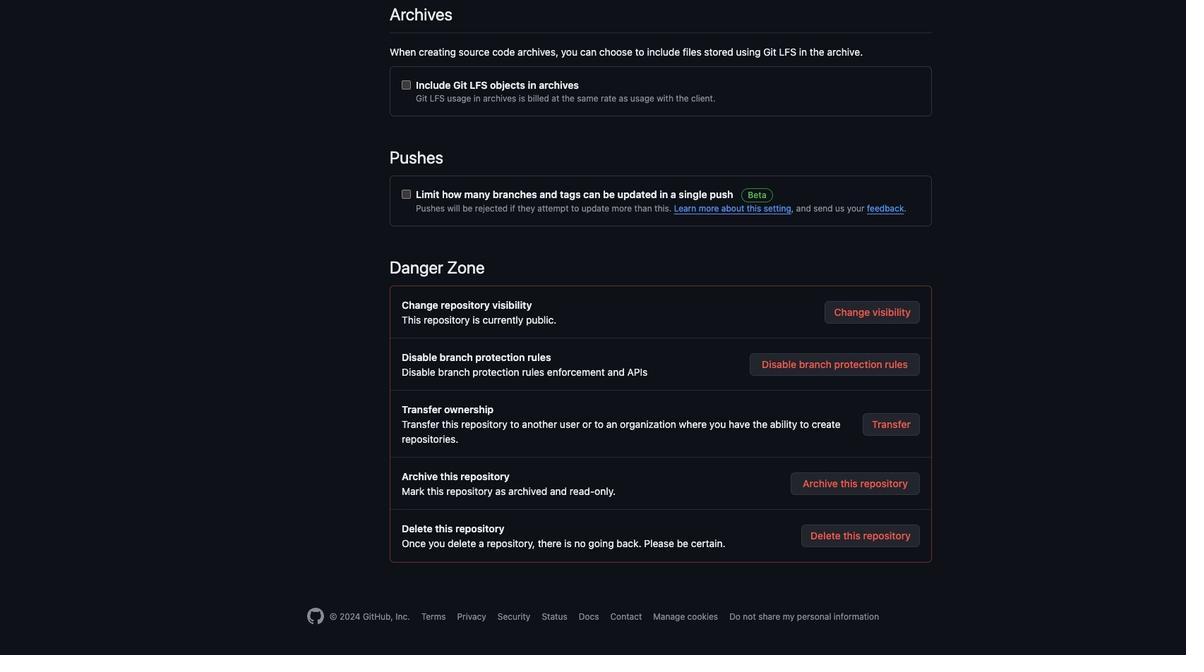Task type: locate. For each thing, give the bounding box(es) containing it.
None checkbox
[[402, 80, 411, 90], [402, 190, 411, 199], [402, 80, 411, 90], [402, 190, 411, 199]]

homepage image
[[307, 609, 324, 625]]



Task type: vqa. For each thing, say whether or not it's contained in the screenshot.
Homepage Image
yes



